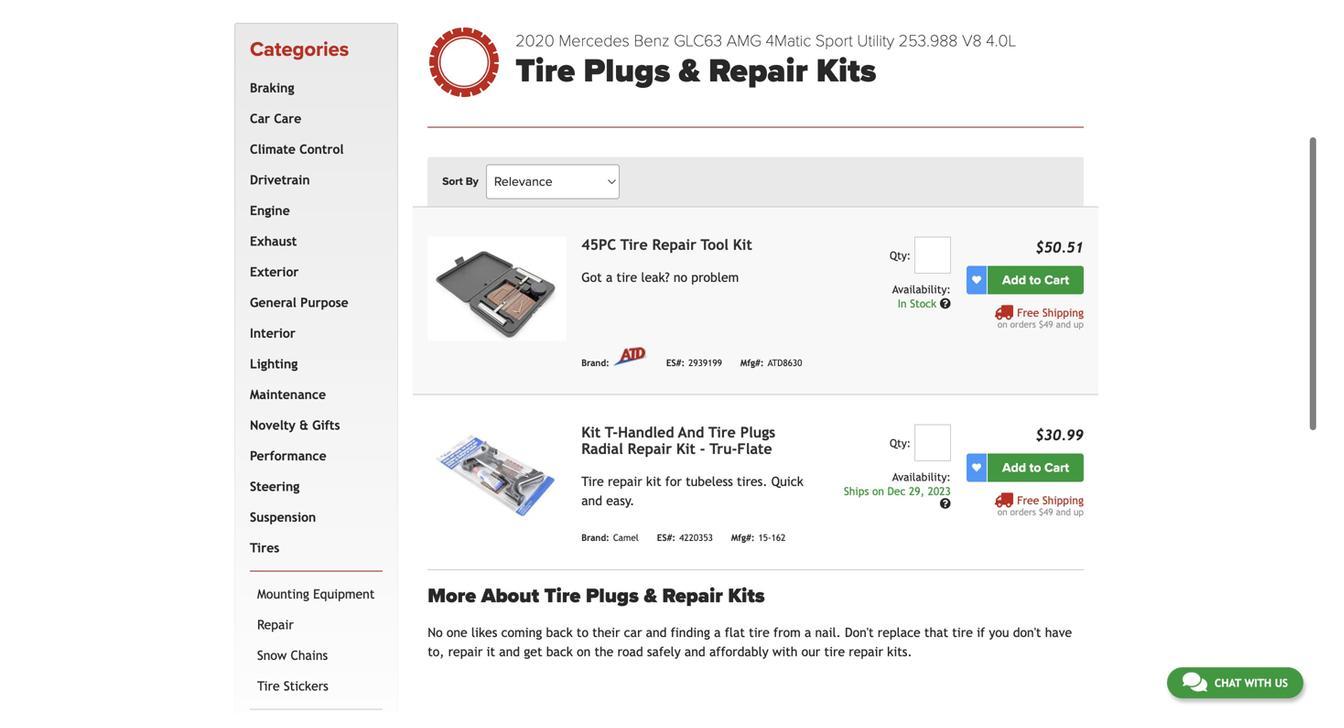 Task type: locate. For each thing, give the bounding box(es) containing it.
orders down $30.99
[[1011, 507, 1036, 518]]

1 horizontal spatial kits
[[817, 51, 877, 91]]

exhaust
[[250, 234, 297, 248]]

if
[[977, 625, 985, 640]]

nail.
[[815, 625, 841, 640]]

2 vertical spatial &
[[644, 584, 657, 608]]

free down $30.99
[[1017, 494, 1040, 507]]

and down finding
[[685, 644, 706, 659]]

$49 down $30.99
[[1039, 507, 1054, 518]]

add to cart for $50.51
[[1003, 273, 1069, 288]]

2939199
[[689, 358, 722, 368]]

got a tire leak? no problem
[[582, 270, 739, 285]]

0 vertical spatial to
[[1030, 273, 1041, 288]]

tire right -
[[709, 424, 736, 441]]

chains
[[291, 648, 328, 663]]

free shipping on orders $49 and up down $30.99
[[998, 494, 1084, 518]]

1 up from the top
[[1074, 319, 1084, 330]]

snow
[[257, 648, 287, 663]]

kit
[[733, 236, 752, 253], [582, 424, 601, 441], [677, 441, 696, 458]]

0 vertical spatial kits
[[817, 51, 877, 91]]

tire right about
[[544, 584, 581, 608]]

with left us
[[1245, 677, 1272, 689]]

easy.
[[606, 494, 635, 508]]

snow chains link
[[254, 640, 379, 671]]

shipping down $30.99
[[1043, 494, 1084, 507]]

162
[[772, 533, 786, 543]]

2 vertical spatial to
[[577, 625, 589, 640]]

1 vertical spatial $49
[[1039, 507, 1054, 518]]

and
[[678, 424, 704, 441]]

0 vertical spatial $49
[[1039, 319, 1054, 330]]

add for $30.99
[[1003, 460, 1026, 476]]

2 horizontal spatial &
[[679, 51, 700, 91]]

up
[[1074, 319, 1084, 330], [1074, 507, 1084, 518]]

lighting
[[250, 356, 298, 371]]

tire down snow
[[257, 679, 280, 693]]

-
[[700, 441, 706, 458]]

plugs inside "2020 mercedes benz glc63 amg 4matic sport utility 253.988 v8 4.0l tire plugs & repair kits"
[[584, 51, 670, 91]]

atd8630
[[768, 358, 802, 368]]

repair
[[709, 51, 808, 91], [652, 236, 697, 253], [628, 441, 672, 458], [662, 584, 723, 608], [257, 617, 294, 632]]

availability: for $30.99
[[893, 470, 951, 483]]

1 vertical spatial question circle image
[[940, 498, 951, 509]]

0 horizontal spatial with
[[773, 644, 798, 659]]

0 vertical spatial availability:
[[893, 283, 951, 296]]

performance link
[[246, 441, 379, 471]]

tire inside category navigation element
[[257, 679, 280, 693]]

1 vertical spatial cart
[[1045, 460, 1069, 476]]

1 question circle image from the top
[[940, 298, 951, 309]]

tire inside tire repair kit for tubeless tires. quick and easy.
[[582, 475, 604, 489]]

1 vertical spatial up
[[1074, 507, 1084, 518]]

2 free shipping on orders $49 and up from the top
[[998, 494, 1084, 518]]

tire down radial
[[582, 475, 604, 489]]

kits.
[[887, 644, 913, 659]]

and left "easy."
[[582, 494, 603, 508]]

with down from
[[773, 644, 798, 659]]

0 vertical spatial add
[[1003, 273, 1026, 288]]

1 vertical spatial availability:
[[893, 470, 951, 483]]

2 cart from the top
[[1045, 460, 1069, 476]]

plugs right tru-
[[740, 424, 776, 441]]

1 vertical spatial &
[[299, 418, 309, 432]]

& up safely
[[644, 584, 657, 608]]

tires subcategories element
[[250, 571, 383, 710]]

add right add to wish list icon
[[1003, 460, 1026, 476]]

cart down "$50.51"
[[1045, 273, 1069, 288]]

add to cart down $30.99
[[1003, 460, 1069, 476]]

free shipping on orders $49 and up for $50.51
[[998, 306, 1084, 330]]

repair down don't
[[849, 644, 884, 659]]

that
[[925, 625, 949, 640]]

plugs up the their
[[586, 584, 639, 608]]

4.0l
[[986, 31, 1017, 51]]

to down "$50.51"
[[1030, 273, 1041, 288]]

question circle image
[[940, 298, 951, 309], [940, 498, 951, 509]]

1 shipping from the top
[[1043, 306, 1084, 319]]

back right get
[[546, 644, 573, 659]]

0 vertical spatial add to cart
[[1003, 273, 1069, 288]]

question circle image right stock
[[940, 298, 951, 309]]

mounting equipment link
[[254, 579, 379, 610]]

to left the their
[[577, 625, 589, 640]]

free shipping on orders $49 and up
[[998, 306, 1084, 330], [998, 494, 1084, 518]]

availability: up 29,
[[893, 470, 951, 483]]

with inside no one likes coming back to their car and finding a flat tire from a nail. don't replace that tire if you don't have to, repair it and get back on the road safely and affordably with our tire repair kits.
[[773, 644, 798, 659]]

1 vertical spatial with
[[1245, 677, 1272, 689]]

shipping down "$50.51"
[[1043, 306, 1084, 319]]

qty: up in
[[890, 249, 911, 262]]

1 vertical spatial mfg#:
[[731, 533, 755, 543]]

45pc tire repair tool kit link
[[582, 236, 752, 253]]

1 vertical spatial free shipping on orders $49 and up
[[998, 494, 1084, 518]]

mfg#: left atd8630
[[741, 358, 764, 368]]

2 horizontal spatial kit
[[733, 236, 752, 253]]

0 vertical spatial up
[[1074, 319, 1084, 330]]

1 vertical spatial qty:
[[890, 437, 911, 450]]

in stock
[[898, 297, 940, 310]]

a left the flat
[[714, 625, 721, 640]]

1 horizontal spatial a
[[714, 625, 721, 640]]

for
[[665, 475, 682, 489]]

engine link
[[246, 195, 379, 226]]

4220353
[[680, 533, 713, 543]]

0 vertical spatial shipping
[[1043, 306, 1084, 319]]

0 horizontal spatial repair
[[448, 644, 483, 659]]

0 vertical spatial es#:
[[666, 358, 685, 368]]

1 horizontal spatial repair
[[608, 475, 643, 489]]

chat with us link
[[1167, 668, 1304, 699]]

tire repair kit for tubeless tires. quick and easy.
[[582, 475, 804, 508]]

about
[[481, 584, 539, 608]]

tire down nail. at the right bottom of the page
[[825, 644, 845, 659]]

2 up from the top
[[1074, 507, 1084, 518]]

tire stickers link
[[254, 671, 379, 702]]

2 horizontal spatial a
[[805, 625, 812, 640]]

mfg#: for mfg#: 15-162
[[731, 533, 755, 543]]

es#2939199 - atd8630 - 45pc tire repair tool kit - got a tire leak? no problem - atd tools - audi bmw volkswagen mercedes benz mini porsche image
[[428, 237, 567, 341]]

add to wish list image
[[972, 276, 982, 285]]

kits inside "2020 mercedes benz glc63 amg 4matic sport utility 253.988 v8 4.0l tire plugs & repair kits"
[[817, 51, 877, 91]]

1 vertical spatial kits
[[728, 584, 765, 608]]

kit left the t-
[[582, 424, 601, 441]]

1 horizontal spatial with
[[1245, 677, 1272, 689]]

repair down one
[[448, 644, 483, 659]]

1 cart from the top
[[1045, 273, 1069, 288]]

1 vertical spatial add to cart
[[1003, 460, 1069, 476]]

45pc
[[582, 236, 616, 253]]

1 add to cart button from the top
[[988, 266, 1084, 295]]

and inside tire repair kit for tubeless tires. quick and easy.
[[582, 494, 603, 508]]

& inside category navigation element
[[299, 418, 309, 432]]

free down "$50.51"
[[1017, 306, 1040, 319]]

brand: left atd tools - corporate logo
[[582, 358, 610, 368]]

kit left -
[[677, 441, 696, 458]]

0 vertical spatial free
[[1017, 306, 1040, 319]]

1 vertical spatial shipping
[[1043, 494, 1084, 507]]

one
[[447, 625, 468, 640]]

chat
[[1215, 677, 1242, 689]]

orders down "$50.51"
[[1011, 319, 1036, 330]]

plugs inside kit t-handled and tire plugs radial repair kit - tru-flate
[[740, 424, 776, 441]]

0 vertical spatial &
[[679, 51, 700, 91]]

0 vertical spatial add to cart button
[[988, 266, 1084, 295]]

2 qty: from the top
[[890, 437, 911, 450]]

and up safely
[[646, 625, 667, 640]]

repair down amg
[[709, 51, 808, 91]]

shipping for $50.51
[[1043, 306, 1084, 319]]

care
[[274, 111, 302, 126]]

tire inside "2020 mercedes benz glc63 amg 4matic sport utility 253.988 v8 4.0l tire plugs & repair kits"
[[516, 51, 575, 91]]

mfg#: 15-162
[[731, 533, 786, 543]]

0 vertical spatial cart
[[1045, 273, 1069, 288]]

2 question circle image from the top
[[940, 498, 951, 509]]

2 free from the top
[[1017, 494, 1040, 507]]

mfg#: left 15-
[[731, 533, 755, 543]]

tire down 2020
[[516, 51, 575, 91]]

0 vertical spatial orders
[[1011, 319, 1036, 330]]

repair up "easy."
[[608, 475, 643, 489]]

2020
[[516, 31, 555, 51]]

1 vertical spatial back
[[546, 644, 573, 659]]

finding
[[671, 625, 710, 640]]

free shipping on orders $49 and up for $30.99
[[998, 494, 1084, 518]]

back right "coming"
[[546, 625, 573, 640]]

0 vertical spatial mfg#:
[[741, 358, 764, 368]]

1 vertical spatial to
[[1030, 460, 1041, 476]]

their
[[593, 625, 620, 640]]

to
[[1030, 273, 1041, 288], [1030, 460, 1041, 476], [577, 625, 589, 640]]

ships on dec 29, 2023
[[844, 485, 951, 497]]

tire left leak?
[[617, 270, 637, 285]]

up down $30.99
[[1074, 507, 1084, 518]]

1 orders from the top
[[1011, 319, 1036, 330]]

& left gifts
[[299, 418, 309, 432]]

1 vertical spatial add to cart button
[[988, 454, 1084, 482]]

2 add to cart button from the top
[[988, 454, 1084, 482]]

qty: up ships on dec 29, 2023
[[890, 437, 911, 450]]

availability: up stock
[[893, 283, 951, 296]]

repair up the kit
[[628, 441, 672, 458]]

free shipping on orders $49 and up down "$50.51"
[[998, 306, 1084, 330]]

question circle image down 2023
[[940, 498, 951, 509]]

brand: left camel
[[582, 533, 610, 543]]

general
[[250, 295, 297, 310]]

45pc tire repair tool kit
[[582, 236, 752, 253]]

kits up the flat
[[728, 584, 765, 608]]

es#:
[[666, 358, 685, 368], [657, 533, 676, 543]]

1 vertical spatial orders
[[1011, 507, 1036, 518]]

1 add to cart from the top
[[1003, 273, 1069, 288]]

0 vertical spatial qty:
[[890, 249, 911, 262]]

on
[[998, 319, 1008, 330], [873, 485, 884, 497], [998, 507, 1008, 518], [577, 644, 591, 659]]

0 horizontal spatial &
[[299, 418, 309, 432]]

2 back from the top
[[546, 644, 573, 659]]

performance
[[250, 449, 327, 463]]

$49
[[1039, 319, 1054, 330], [1039, 507, 1054, 518]]

availability:
[[893, 283, 951, 296], [893, 470, 951, 483]]

quick
[[772, 475, 804, 489]]

tire right 45pc
[[621, 236, 648, 253]]

cart for $50.51
[[1045, 273, 1069, 288]]

kit right tool
[[733, 236, 752, 253]]

kit
[[646, 475, 662, 489]]

question circle image for $30.99
[[940, 498, 951, 509]]

novelty
[[250, 418, 296, 432]]

add to wish list image
[[972, 464, 982, 473]]

1 vertical spatial free
[[1017, 494, 1040, 507]]

0 vertical spatial brand:
[[582, 358, 610, 368]]

1 vertical spatial es#:
[[657, 533, 676, 543]]

by
[[466, 175, 479, 188]]

add to cart button for $30.99
[[988, 454, 1084, 482]]

2 add from the top
[[1003, 460, 1026, 476]]

& down the glc63
[[679, 51, 700, 91]]

repair up snow
[[257, 617, 294, 632]]

2 shipping from the top
[[1043, 494, 1084, 507]]

a right got
[[606, 270, 613, 285]]

tire
[[617, 270, 637, 285], [749, 625, 770, 640], [952, 625, 973, 640], [825, 644, 845, 659]]

1 vertical spatial brand:
[[582, 533, 610, 543]]

cart down $30.99
[[1045, 460, 1069, 476]]

1 brand: from the top
[[582, 358, 610, 368]]

on inside no one likes coming back to their car and finding a flat tire from a nail. don't replace that tire if you don't have to, repair it and get back on the road safely and affordably with our tire repair kits.
[[577, 644, 591, 659]]

1 add from the top
[[1003, 273, 1026, 288]]

kit t-handled and tire plugs radial repair kit - tru-flate
[[582, 424, 776, 458]]

1 free from the top
[[1017, 306, 1040, 319]]

add right add to wish list image
[[1003, 273, 1026, 288]]

a up our
[[805, 625, 812, 640]]

exterior link
[[246, 257, 379, 287]]

2 availability: from the top
[[893, 470, 951, 483]]

and down $30.99
[[1056, 507, 1071, 518]]

0 vertical spatial back
[[546, 625, 573, 640]]

exhaust link
[[246, 226, 379, 257]]

2 brand: from the top
[[582, 533, 610, 543]]

brand: for brand:
[[582, 358, 610, 368]]

add to cart
[[1003, 273, 1069, 288], [1003, 460, 1069, 476]]

es#: left 4220353
[[657, 533, 676, 543]]

from
[[774, 625, 801, 640]]

2 horizontal spatial repair
[[849, 644, 884, 659]]

brand: for brand: camel
[[582, 533, 610, 543]]

tool
[[701, 236, 729, 253]]

add
[[1003, 273, 1026, 288], [1003, 460, 1026, 476]]

1 qty: from the top
[[890, 249, 911, 262]]

None number field
[[915, 237, 951, 274], [915, 425, 951, 461], [915, 237, 951, 274], [915, 425, 951, 461]]

lighting link
[[246, 349, 379, 379]]

add to cart button
[[988, 266, 1084, 295], [988, 454, 1084, 482]]

1 vertical spatial plugs
[[740, 424, 776, 441]]

to down $30.99
[[1030, 460, 1041, 476]]

0 vertical spatial free shipping on orders $49 and up
[[998, 306, 1084, 330]]

purpose
[[300, 295, 349, 310]]

qty: for $30.99
[[890, 437, 911, 450]]

add to cart down "$50.51"
[[1003, 273, 1069, 288]]

comments image
[[1183, 671, 1208, 693]]

free for $30.99
[[1017, 494, 1040, 507]]

0 vertical spatial with
[[773, 644, 798, 659]]

add to cart button down $30.99
[[988, 454, 1084, 482]]

2 $49 from the top
[[1039, 507, 1054, 518]]

$49 down "$50.51"
[[1039, 319, 1054, 330]]

1 vertical spatial add
[[1003, 460, 1026, 476]]

affordably
[[710, 644, 769, 659]]

1 availability: from the top
[[893, 283, 951, 296]]

mfg#:
[[741, 358, 764, 368], [731, 533, 755, 543]]

tire
[[516, 51, 575, 91], [621, 236, 648, 253], [709, 424, 736, 441], [582, 475, 604, 489], [544, 584, 581, 608], [257, 679, 280, 693]]

plugs down 'benz'
[[584, 51, 670, 91]]

no
[[428, 625, 443, 640]]

benz
[[634, 31, 670, 51]]

0 vertical spatial question circle image
[[940, 298, 951, 309]]

1 $49 from the top
[[1039, 319, 1054, 330]]

orders for $30.99
[[1011, 507, 1036, 518]]

shipping
[[1043, 306, 1084, 319], [1043, 494, 1084, 507]]

kits down sport
[[817, 51, 877, 91]]

1 horizontal spatial kit
[[677, 441, 696, 458]]

&
[[679, 51, 700, 91], [299, 418, 309, 432], [644, 584, 657, 608]]

2 add to cart from the top
[[1003, 460, 1069, 476]]

253.988
[[899, 31, 958, 51]]

atd tools - corporate logo image
[[613, 348, 648, 366]]

mfg#: for mfg#: atd8630
[[741, 358, 764, 368]]

es#: left 2939199
[[666, 358, 685, 368]]

2 orders from the top
[[1011, 507, 1036, 518]]

stock
[[910, 297, 937, 310]]

add to cart button down "$50.51"
[[988, 266, 1084, 295]]

0 vertical spatial plugs
[[584, 51, 670, 91]]

1 free shipping on orders $49 and up from the top
[[998, 306, 1084, 330]]

up down "$50.51"
[[1074, 319, 1084, 330]]



Task type: vqa. For each thing, say whether or not it's contained in the screenshot.
"Diagnosis"
no



Task type: describe. For each thing, give the bounding box(es) containing it.
0 horizontal spatial kits
[[728, 584, 765, 608]]

in
[[898, 297, 907, 310]]

cart for $30.99
[[1045, 460, 1069, 476]]

0 horizontal spatial a
[[606, 270, 613, 285]]

steering link
[[246, 471, 379, 502]]

t-
[[605, 424, 618, 441]]

up for $30.99
[[1074, 507, 1084, 518]]

add to cart for $30.99
[[1003, 460, 1069, 476]]

interior
[[250, 326, 296, 340]]

shipping for $30.99
[[1043, 494, 1084, 507]]

flat
[[725, 625, 745, 640]]

v8
[[962, 31, 982, 51]]

no one likes coming back to their car and finding a flat tire from a nail. don't replace that tire if you don't have to, repair it and get back on the road safely and affordably with our tire repair kits.
[[428, 625, 1072, 659]]

you
[[989, 625, 1010, 640]]

road
[[618, 644, 643, 659]]

handled
[[618, 424, 674, 441]]

0 horizontal spatial kit
[[582, 424, 601, 441]]

braking
[[250, 80, 294, 95]]

categories
[[250, 38, 349, 62]]

availability: for $50.51
[[893, 283, 951, 296]]

2020 mercedes benz glc63 amg 4matic sport utility 253.988 v8 4.0l tire plugs & repair kits
[[516, 31, 1017, 91]]

up for $50.51
[[1074, 319, 1084, 330]]

general purpose
[[250, 295, 349, 310]]

tire left if
[[952, 625, 973, 640]]

mercedes
[[559, 31, 630, 51]]

problem
[[692, 270, 739, 285]]

repair up no
[[652, 236, 697, 253]]

free for $50.51
[[1017, 306, 1040, 319]]

tire inside kit t-handled and tire plugs radial repair kit - tru-flate
[[709, 424, 736, 441]]

15-
[[759, 533, 772, 543]]

and right it
[[499, 644, 520, 659]]

1 back from the top
[[546, 625, 573, 640]]

29,
[[909, 485, 925, 497]]

replace
[[878, 625, 921, 640]]

repair inside kit t-handled and tire plugs radial repair kit - tru-flate
[[628, 441, 672, 458]]

$49 for $30.99
[[1039, 507, 1054, 518]]

don't
[[845, 625, 874, 640]]

drivetrain link
[[246, 165, 379, 195]]

car care
[[250, 111, 302, 126]]

$49 for $50.51
[[1039, 319, 1054, 330]]

es#: 4220353
[[657, 533, 713, 543]]

kit t-handled and tire plugs radial repair kit - tru-flate link
[[582, 424, 776, 458]]

interior link
[[246, 318, 379, 349]]

2 vertical spatial plugs
[[586, 584, 639, 608]]

engine
[[250, 203, 290, 218]]

repair inside tire repair kit for tubeless tires. quick and easy.
[[608, 475, 643, 489]]

more
[[428, 584, 476, 608]]

control
[[300, 142, 344, 156]]

car care link
[[246, 103, 379, 134]]

car
[[624, 625, 642, 640]]

suspension
[[250, 510, 316, 525]]

climate control link
[[246, 134, 379, 165]]

repair up finding
[[662, 584, 723, 608]]

no
[[674, 270, 688, 285]]

our
[[802, 644, 821, 659]]

to for $30.99
[[1030, 460, 1041, 476]]

repair link
[[254, 610, 379, 640]]

orders for $50.51
[[1011, 319, 1036, 330]]

es#: for es#: 4220353
[[657, 533, 676, 543]]

have
[[1045, 625, 1072, 640]]

the
[[595, 644, 614, 659]]

chat with us
[[1215, 677, 1288, 689]]

safely
[[647, 644, 681, 659]]

flate
[[737, 441, 772, 458]]

repair inside "2020 mercedes benz glc63 amg 4matic sport utility 253.988 v8 4.0l tire plugs & repair kits"
[[709, 51, 808, 91]]

ships
[[844, 485, 869, 497]]

glc63
[[674, 31, 723, 51]]

and down "$50.51"
[[1056, 319, 1071, 330]]

question circle image for $50.51
[[940, 298, 951, 309]]

sort
[[442, 175, 463, 188]]

maintenance
[[250, 387, 326, 402]]

coming
[[501, 625, 542, 640]]

more about tire plugs & repair kits
[[428, 584, 765, 608]]

to for $50.51
[[1030, 273, 1041, 288]]

add to cart button for $50.51
[[988, 266, 1084, 295]]

to,
[[428, 644, 444, 659]]

2023
[[928, 485, 951, 497]]

tires
[[250, 541, 280, 555]]

$50.51
[[1036, 239, 1084, 256]]

with inside "link"
[[1245, 677, 1272, 689]]

qty: for $50.51
[[890, 249, 911, 262]]

mounting equipment
[[257, 587, 375, 601]]

novelty & gifts link
[[246, 410, 379, 441]]

tire right the flat
[[749, 625, 770, 640]]

radial
[[582, 441, 623, 458]]

$30.99
[[1036, 427, 1084, 444]]

tires.
[[737, 475, 768, 489]]

equipment
[[313, 587, 375, 601]]

repair inside tires subcategories element
[[257, 617, 294, 632]]

es#: for es#: 2939199
[[666, 358, 685, 368]]

4matic
[[766, 31, 811, 51]]

es#4220353 - 15-162 - kit t-handled and tire plugs radial repair kit - tru-flate - tire repair kit for tubeless tires. quick and easy. - camel - audi bmw volkswagen mercedes benz mini porsche image
[[428, 425, 567, 529]]

maintenance link
[[246, 379, 379, 410]]

brand: camel
[[582, 533, 639, 543]]

car
[[250, 111, 270, 126]]

drivetrain
[[250, 172, 310, 187]]

it
[[487, 644, 495, 659]]

steering
[[250, 479, 300, 494]]

mounting
[[257, 587, 309, 601]]

novelty & gifts
[[250, 418, 340, 432]]

1 horizontal spatial &
[[644, 584, 657, 608]]

get
[[524, 644, 543, 659]]

es#: 2939199
[[666, 358, 722, 368]]

climate control
[[250, 142, 344, 156]]

& inside "2020 mercedes benz glc63 amg 4matic sport utility 253.988 v8 4.0l tire plugs & repair kits"
[[679, 51, 700, 91]]

to inside no one likes coming back to their car and finding a flat tire from a nail. don't replace that tire if you don't have to, repair it and get back on the road safely and affordably with our tire repair kits.
[[577, 625, 589, 640]]

category navigation element
[[234, 23, 398, 713]]

stickers
[[284, 679, 329, 693]]

general purpose link
[[246, 287, 379, 318]]

exterior
[[250, 264, 299, 279]]

add for $50.51
[[1003, 273, 1026, 288]]



